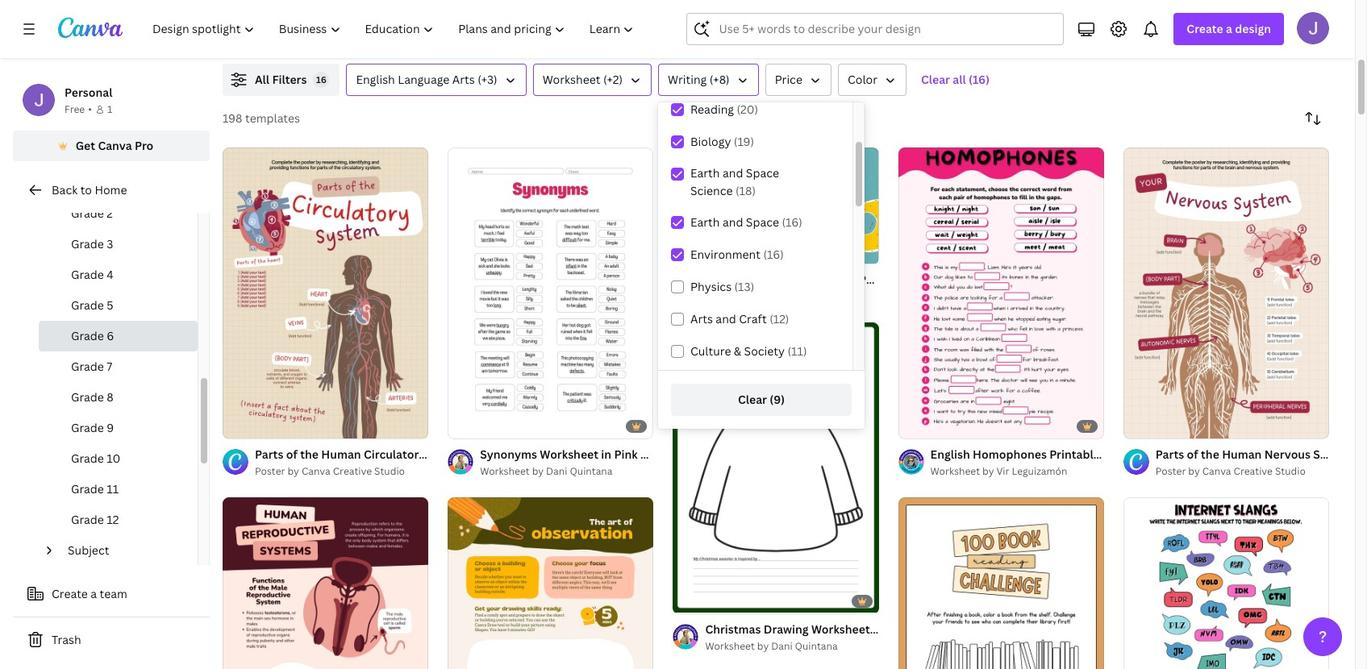 Task type: vqa. For each thing, say whether or not it's contained in the screenshot.
"Arts and Craft (12)"
yes



Task type: locate. For each thing, give the bounding box(es) containing it.
worksheet by dani quintana link for worksheet
[[480, 464, 654, 480]]

and left red
[[922, 622, 943, 637]]

2 horizontal spatial poster by canva creative studio link
[[1156, 464, 1330, 480]]

simple inside synonyms worksheet in pink simple style worksheet by dani quintana
[[641, 447, 679, 462]]

1 vertical spatial simple
[[969, 622, 1007, 637]]

clear (9)
[[738, 392, 785, 407]]

poster
[[705, 289, 736, 303], [255, 465, 285, 478], [1156, 465, 1186, 478]]

arts
[[452, 72, 475, 87], [691, 311, 713, 327]]

10 grade from the top
[[71, 482, 104, 497]]

simple right red
[[969, 622, 1007, 637]]

in inside christmas drawing worksheet in green and red simple style worksheet by dani quintana
[[873, 622, 883, 637]]

top level navigation element
[[142, 13, 648, 45]]

2 lesson by canva creative studio link from the left
[[550, 28, 793, 44]]

0 horizontal spatial a
[[91, 587, 97, 602]]

lesson inside bacteria and viruses lesson by ljr edu resources
[[844, 29, 877, 43]]

Search search field
[[719, 14, 1054, 44]]

grade 7
[[71, 359, 112, 374]]

1 vertical spatial a
[[91, 587, 97, 602]]

by inside the solar system lesson by canva creative studio
[[290, 29, 302, 43]]

worksheet
[[543, 72, 601, 87], [540, 447, 599, 462], [1103, 447, 1162, 462], [480, 465, 530, 478], [931, 465, 980, 478], [812, 622, 870, 637], [705, 639, 755, 653]]

1 vertical spatial worksheet by dani quintana link
[[705, 639, 879, 655]]

canva
[[304, 29, 333, 43], [599, 29, 628, 43], [98, 138, 132, 153], [752, 289, 781, 303], [302, 465, 331, 478], [1203, 465, 1232, 478]]

5 grade from the top
[[71, 328, 104, 344]]

0 vertical spatial style
[[681, 447, 709, 462]]

grade for grade 10
[[71, 451, 104, 466]]

poster by canva creative studio for parts of the human nervous system science poster in pastel pink rose pink flat graphic style image
[[1156, 465, 1306, 478]]

clear all (16)
[[921, 72, 990, 87]]

lesson down the symbiotic
[[550, 29, 582, 43]]

functions of the human reproductive systems science poster in maroon light pink flat graphic style image
[[223, 498, 429, 670]]

grade left 11
[[71, 482, 104, 497]]

biology
[[691, 134, 731, 149]]

and up ljr
[[893, 11, 914, 27]]

0 horizontal spatial quintana
[[570, 465, 613, 478]]

clear left all
[[921, 72, 950, 87]]

team
[[100, 587, 127, 602]]

poster for parts of the human nervous system science poster in pastel pink rose pink flat graphic style image
[[1156, 465, 1186, 478]]

(16) up environment (16)
[[782, 215, 803, 230]]

1 of 2 for parts of the human nervous system science poster in pastel pink rose pink flat graphic style image
[[1135, 420, 1158, 432]]

2 horizontal spatial 2
[[1153, 420, 1158, 432]]

0 vertical spatial dani
[[546, 465, 568, 478]]

1 horizontal spatial a
[[1226, 21, 1233, 36]]

0 horizontal spatial of
[[241, 420, 250, 432]]

lesson by canva creative studio link for the solar system
[[255, 28, 498, 44]]

grade for grade 11
[[71, 482, 104, 497]]

(13)
[[735, 279, 755, 294]]

grade down "to" at the left top
[[71, 206, 104, 221]]

2 of from the left
[[1142, 420, 1151, 432]]

dani down synonyms worksheet in pink simple style link
[[546, 465, 568, 478]]

lesson by canva creative studio link down system
[[255, 28, 498, 44]]

4 grade from the top
[[71, 298, 104, 313]]

0 horizontal spatial poster by canva creative studio
[[255, 465, 405, 478]]

1 earth from the top
[[691, 165, 720, 181]]

clear for clear (9)
[[738, 392, 767, 407]]

poster by canva creative studio link
[[705, 288, 879, 305], [255, 464, 429, 480], [1156, 464, 1330, 480]]

style inside christmas drawing worksheet in green and red simple style worksheet by dani quintana
[[1010, 622, 1038, 637]]

in left green at right bottom
[[873, 622, 883, 637]]

english inside button
[[356, 72, 395, 87]]

and up 'dream'
[[1181, 11, 1202, 27]]

lesson down bacteria
[[844, 29, 877, 43]]

worksheet by dani quintana link
[[480, 464, 654, 480], [705, 639, 879, 655]]

of for parts of the human nervous system science poster in pastel pink rose pink flat graphic style image
[[1142, 420, 1151, 432]]

create a team button
[[13, 578, 210, 611]]

0 horizontal spatial english
[[356, 72, 395, 87]]

1 vertical spatial in
[[873, 622, 883, 637]]

christmas drawing worksheet in green and red simple style image
[[673, 322, 879, 613]]

2 1 of 2 link from the left
[[1124, 148, 1330, 439]]

1 horizontal spatial arts
[[691, 311, 713, 327]]

clear for clear all (16)
[[921, 72, 950, 87]]

0 vertical spatial clear
[[921, 72, 950, 87]]

4 lesson from the left
[[1139, 29, 1172, 43]]

by inside christmas drawing worksheet in green and red simple style worksheet by dani quintana
[[757, 639, 769, 653]]

1 vertical spatial english
[[931, 447, 970, 462]]

canva inside the solar system lesson by canva creative studio
[[304, 29, 333, 43]]

1 of 2 link
[[223, 148, 429, 439], [1124, 148, 1330, 439]]

studio
[[377, 29, 407, 43], [672, 29, 702, 43], [825, 289, 856, 303], [374, 465, 405, 478], [1275, 465, 1306, 478]]

0 vertical spatial arts
[[452, 72, 475, 87]]

0 horizontal spatial arts
[[452, 72, 475, 87]]

0 horizontal spatial poster by canva creative studio link
[[255, 464, 429, 480]]

synonyms worksheet in pink simple style image
[[448, 148, 654, 439]]

system
[[309, 11, 350, 27]]

dani inside synonyms worksheet in pink simple style worksheet by dani quintana
[[546, 465, 568, 478]]

0 horizontal spatial clear
[[738, 392, 767, 407]]

society
[[744, 344, 785, 359]]

poster by canva creative studio link for parts of the human nervous system science poster in pastel pink rose pink flat graphic style image
[[1156, 464, 1330, 480]]

100, 75, 50 and 25 book reading challenge english education worksheet in brown and cream fun sketch style image
[[898, 498, 1104, 670]]

0 horizontal spatial lesson by canva creative studio link
[[255, 28, 498, 44]]

canva inside button
[[98, 138, 132, 153]]

space down (18)
[[746, 215, 779, 230]]

1 horizontal spatial simple
[[969, 622, 1007, 637]]

5
[[107, 298, 113, 313]]

0 vertical spatial a
[[1226, 21, 1233, 36]]

space for (16)
[[746, 215, 779, 230]]

0 vertical spatial worksheet by dani quintana link
[[480, 464, 654, 480]]

quintana down synonyms worksheet in pink simple style link
[[570, 465, 613, 478]]

9 grade from the top
[[71, 451, 104, 466]]

7 grade from the top
[[71, 390, 104, 405]]

1 horizontal spatial lesson by canva creative studio link
[[550, 28, 793, 44]]

•
[[88, 102, 92, 116]]

dani inside christmas drawing worksheet in green and red simple style worksheet by dani quintana
[[771, 639, 793, 653]]

1 space from the top
[[746, 165, 779, 181]]

grade 5
[[71, 298, 113, 313]]

studio inside the solar system lesson by canva creative studio
[[377, 29, 407, 43]]

designs
[[1243, 29, 1280, 43]]

environment
[[691, 247, 761, 262]]

1 vertical spatial style
[[1010, 622, 1038, 637]]

lesson inside motion and force lesson by dream bird designs
[[1139, 29, 1172, 43]]

0 horizontal spatial poster
[[255, 465, 285, 478]]

2 horizontal spatial 1
[[1135, 420, 1140, 432]]

(16) right all
[[969, 72, 990, 87]]

arts left (+3)
[[452, 72, 475, 87]]

None search field
[[687, 13, 1064, 45]]

1 vertical spatial arts
[[691, 311, 713, 327]]

back to home link
[[13, 174, 210, 207]]

and left craft
[[716, 311, 736, 327]]

lesson down motion
[[1139, 29, 1172, 43]]

1 horizontal spatial in
[[873, 622, 883, 637]]

grade left 9 in the left of the page
[[71, 420, 104, 436]]

clear left (9)
[[738, 392, 767, 407]]

space up (18)
[[746, 165, 779, 181]]

1 grade from the top
[[71, 206, 104, 221]]

1 of 2 for the 'parts of the human circulatory system science poster in light brown rose pink flat graphic style' image
[[234, 420, 257, 432]]

english homophones printable worksheet worksheet by vir leguizamón
[[931, 447, 1162, 478]]

justin jones the curiosity chronicles lesson 1 - 'watching with intent' the art of observation worksheet image
[[448, 498, 654, 670]]

1 lesson from the left
[[255, 29, 288, 43]]

english left homophones
[[931, 447, 970, 462]]

and for earth and space (16)
[[723, 215, 743, 230]]

1 vertical spatial create
[[52, 587, 88, 602]]

create inside button
[[52, 587, 88, 602]]

worksheet left pink
[[540, 447, 599, 462]]

grade 10 link
[[39, 444, 198, 474]]

1 vertical spatial quintana
[[795, 639, 838, 653]]

0 horizontal spatial 2
[[107, 206, 113, 221]]

2 lesson from the left
[[550, 29, 582, 43]]

0 horizontal spatial create
[[52, 587, 88, 602]]

earth down science
[[691, 215, 720, 230]]

(12)
[[770, 311, 789, 327]]

1 horizontal spatial 1 of 2
[[1135, 420, 1158, 432]]

lesson inside the solar system lesson by canva creative studio
[[255, 29, 288, 43]]

english left "language"
[[356, 72, 395, 87]]

english language arts (+3) button
[[346, 64, 527, 96]]

english inside english homophones printable worksheet worksheet by vir leguizamón
[[931, 447, 970, 462]]

earth for earth and space science
[[691, 165, 720, 181]]

0 vertical spatial english
[[356, 72, 395, 87]]

1 horizontal spatial 1 of 2 link
[[1124, 148, 1330, 439]]

grade left 6
[[71, 328, 104, 344]]

1 of 2
[[234, 420, 257, 432], [1135, 420, 1158, 432]]

reading
[[691, 102, 734, 117]]

grade for grade 3
[[71, 236, 104, 252]]

quintana
[[570, 465, 613, 478], [795, 639, 838, 653]]

1 lesson by canva creative studio link from the left
[[255, 28, 498, 44]]

1 horizontal spatial style
[[1010, 622, 1038, 637]]

1 vertical spatial space
[[746, 215, 779, 230]]

worksheet by dani quintana link down drawing
[[705, 639, 879, 655]]

all
[[953, 72, 966, 87]]

0 vertical spatial quintana
[[570, 465, 613, 478]]

1 vertical spatial earth
[[691, 215, 720, 230]]

physics
[[691, 279, 732, 294]]

design
[[1235, 21, 1272, 36]]

lesson for bacteria
[[844, 29, 877, 43]]

lesson by canva creative studio link down relationships
[[550, 28, 793, 44]]

poster by canva creative studio
[[705, 289, 856, 303], [255, 465, 405, 478], [1156, 465, 1306, 478]]

style right red
[[1010, 622, 1038, 637]]

create a design
[[1187, 21, 1272, 36]]

1 1 of 2 from the left
[[234, 420, 257, 432]]

0 vertical spatial simple
[[641, 447, 679, 462]]

and inside motion and force lesson by dream bird designs
[[1181, 11, 1202, 27]]

creative inside the solar system lesson by canva creative studio
[[335, 29, 374, 43]]

grade 9
[[71, 420, 114, 436]]

canva inside symbiotic relationships lesson by canva creative studio
[[599, 29, 628, 43]]

earth
[[691, 165, 720, 181], [691, 215, 720, 230]]

1 for "1 of 2" link related to functions of the human reproductive systems science poster in maroon light pink flat graphic style image
[[234, 420, 239, 432]]

1 horizontal spatial dani
[[771, 639, 793, 653]]

in
[[601, 447, 612, 462], [873, 622, 883, 637]]

and up environment (16)
[[723, 215, 743, 230]]

12
[[107, 512, 119, 528]]

Sort by button
[[1297, 102, 1330, 135]]

2 space from the top
[[746, 215, 779, 230]]

1 of from the left
[[241, 420, 250, 432]]

worksheet by dani quintana link down synonyms
[[480, 464, 654, 480]]

1 horizontal spatial 1
[[234, 420, 239, 432]]

1 horizontal spatial clear
[[921, 72, 950, 87]]

bacteria and viruses link
[[844, 10, 1088, 28]]

grade left 3
[[71, 236, 104, 252]]

a inside dropdown button
[[1226, 21, 1233, 36]]

0 horizontal spatial simple
[[641, 447, 679, 462]]

writing (+8) button
[[658, 64, 759, 96]]

worksheet right the 'printable'
[[1103, 447, 1162, 462]]

0 vertical spatial in
[[601, 447, 612, 462]]

and inside bacteria and viruses lesson by ljr edu resources
[[893, 11, 914, 27]]

0 vertical spatial (16)
[[969, 72, 990, 87]]

grade left 10
[[71, 451, 104, 466]]

198 templates
[[223, 111, 300, 126]]

physics (13)
[[691, 279, 755, 294]]

2 horizontal spatial poster by canva creative studio
[[1156, 465, 1306, 478]]

worksheet down christmas
[[705, 639, 755, 653]]

1 horizontal spatial 2
[[252, 420, 257, 432]]

dani down drawing
[[771, 639, 793, 653]]

grade for grade 9
[[71, 420, 104, 436]]

vir
[[997, 465, 1010, 478]]

0 vertical spatial space
[[746, 165, 779, 181]]

1 horizontal spatial english
[[931, 447, 970, 462]]

lesson
[[255, 29, 288, 43], [550, 29, 582, 43], [844, 29, 877, 43], [1139, 29, 1172, 43]]

0 vertical spatial create
[[1187, 21, 1224, 36]]

create for create a team
[[52, 587, 88, 602]]

2 earth from the top
[[691, 215, 720, 230]]

jacob simon image
[[1297, 12, 1330, 44]]

and for arts and craft (12)
[[716, 311, 736, 327]]

(+3)
[[478, 72, 498, 87]]

1 horizontal spatial create
[[1187, 21, 1224, 36]]

lesson for motion
[[1139, 29, 1172, 43]]

&
[[734, 344, 742, 359]]

earth up science
[[691, 165, 720, 181]]

1 horizontal spatial quintana
[[795, 639, 838, 653]]

worksheet left (+2)
[[543, 72, 601, 87]]

1 horizontal spatial worksheet by dani quintana link
[[705, 639, 879, 655]]

motion and force image
[[1107, 0, 1368, 4]]

studio for poster by canva creative studio link to the middle
[[825, 289, 856, 303]]

1 horizontal spatial of
[[1142, 420, 1151, 432]]

2 for the 'parts of the human circulatory system science poster in light brown rose pink flat graphic style' image
[[252, 420, 257, 432]]

grade 11
[[71, 482, 119, 497]]

quintana down drawing
[[795, 639, 838, 653]]

1 1 of 2 link from the left
[[223, 148, 429, 439]]

parts of the human nervous system science poster in pastel pink rose pink flat graphic style image
[[1124, 148, 1330, 439]]

0 horizontal spatial 1 of 2
[[234, 420, 257, 432]]

lesson inside symbiotic relationships lesson by canva creative studio
[[550, 29, 582, 43]]

leguizamón
[[1012, 465, 1068, 478]]

grade for grade 2
[[71, 206, 104, 221]]

simple right pink
[[641, 447, 679, 462]]

0 horizontal spatial worksheet by dani quintana link
[[480, 464, 654, 480]]

grade left 5
[[71, 298, 104, 313]]

2 grade from the top
[[71, 236, 104, 252]]

of for the 'parts of the human circulatory system science poster in light brown rose pink flat graphic style' image
[[241, 420, 250, 432]]

1 horizontal spatial poster by canva creative studio link
[[705, 288, 879, 305]]

style right pink
[[681, 447, 709, 462]]

11
[[107, 482, 119, 497]]

6 grade from the top
[[71, 359, 104, 374]]

2 horizontal spatial poster
[[1156, 465, 1186, 478]]

of
[[241, 420, 250, 432], [1142, 420, 1151, 432]]

filters
[[272, 72, 307, 87]]

grade for grade 5
[[71, 298, 104, 313]]

0 horizontal spatial 1
[[107, 102, 112, 116]]

(16) inside button
[[969, 72, 990, 87]]

edu
[[913, 29, 931, 43]]

english language arts (+3)
[[356, 72, 498, 87]]

christmas
[[705, 622, 761, 637]]

grade left 12
[[71, 512, 104, 528]]

grade left 7
[[71, 359, 104, 374]]

3 lesson from the left
[[844, 29, 877, 43]]

a inside button
[[91, 587, 97, 602]]

pro
[[135, 138, 154, 153]]

2
[[107, 206, 113, 221], [252, 420, 257, 432], [1153, 420, 1158, 432]]

price button
[[765, 64, 832, 96]]

and inside christmas drawing worksheet in green and red simple style worksheet by dani quintana
[[922, 622, 943, 637]]

(16) down earth and space (16)
[[764, 247, 784, 262]]

grade left 4
[[71, 267, 104, 282]]

create inside dropdown button
[[1187, 21, 1224, 36]]

in left pink
[[601, 447, 612, 462]]

8 grade from the top
[[71, 420, 104, 436]]

by inside motion and force lesson by dream bird designs
[[1174, 29, 1186, 43]]

0 horizontal spatial dani
[[546, 465, 568, 478]]

english homophones printable worksheet link
[[931, 446, 1162, 464]]

style inside synonyms worksheet in pink simple style worksheet by dani quintana
[[681, 447, 709, 462]]

parts of the human circulatory system science poster in light brown rose pink flat graphic style image
[[223, 148, 429, 439]]

english
[[356, 72, 395, 87], [931, 447, 970, 462]]

and inside earth and space science
[[723, 165, 743, 181]]

2 1 of 2 from the left
[[1135, 420, 1158, 432]]

in inside synonyms worksheet in pink simple style worksheet by dani quintana
[[601, 447, 612, 462]]

get canva pro button
[[13, 131, 210, 161]]

1 vertical spatial dani
[[771, 639, 793, 653]]

space inside earth and space science
[[746, 165, 779, 181]]

0 horizontal spatial 1 of 2 link
[[223, 148, 429, 439]]

1 vertical spatial clear
[[738, 392, 767, 407]]

a for team
[[91, 587, 97, 602]]

grade left 8
[[71, 390, 104, 405]]

grade 10
[[71, 451, 121, 466]]

clear (9) button
[[671, 384, 852, 416]]

by inside synonyms worksheet in pink simple style worksheet by dani quintana
[[532, 465, 544, 478]]

poster by canva creative studio for the 'parts of the human circulatory system science poster in light brown rose pink flat graphic style' image
[[255, 465, 405, 478]]

0 horizontal spatial style
[[681, 447, 709, 462]]

0 vertical spatial earth
[[691, 165, 720, 181]]

templates
[[245, 111, 300, 126]]

11 grade from the top
[[71, 512, 104, 528]]

and for earth and space science
[[723, 165, 743, 181]]

1 of 2 link for internet slangs printable worksheet image
[[1124, 148, 1330, 439]]

lesson down the
[[255, 29, 288, 43]]

and up (18)
[[723, 165, 743, 181]]

grade 2
[[71, 206, 113, 221]]

3 grade from the top
[[71, 267, 104, 282]]

all
[[255, 72, 270, 87]]

0 horizontal spatial in
[[601, 447, 612, 462]]

simple
[[641, 447, 679, 462], [969, 622, 1007, 637]]

earth inside earth and space science
[[691, 165, 720, 181]]

1
[[107, 102, 112, 116], [234, 420, 239, 432], [1135, 420, 1140, 432]]

grade 8
[[71, 390, 114, 405]]

arts up culture
[[691, 311, 713, 327]]



Task type: describe. For each thing, give the bounding box(es) containing it.
2 for parts of the human nervous system science poster in pastel pink rose pink flat graphic style image
[[1153, 420, 1158, 432]]

lesson by ljr edu resources link
[[844, 28, 1088, 44]]

studio for poster by canva creative studio link corresponding to parts of the human nervous system science poster in pastel pink rose pink flat graphic style image
[[1275, 465, 1306, 478]]

drawing
[[764, 622, 809, 637]]

and for bacteria and viruses lesson by ljr edu resources
[[893, 11, 914, 27]]

writing (+8)
[[668, 72, 730, 87]]

studio for poster by canva creative studio link corresponding to the 'parts of the human circulatory system science poster in light brown rose pink flat graphic style' image
[[374, 465, 405, 478]]

environment (16)
[[691, 247, 784, 262]]

(+8)
[[710, 72, 730, 87]]

lesson by canva creative studio link for symbiotic relationships
[[550, 28, 793, 44]]

create a team
[[52, 587, 127, 602]]

get canva pro
[[76, 138, 154, 153]]

grade 9 link
[[39, 413, 198, 444]]

english for english homophones printable worksheet worksheet by vir leguizamón
[[931, 447, 970, 462]]

relationships
[[608, 11, 682, 27]]

16 filter options selected element
[[313, 72, 330, 88]]

grade for grade 7
[[71, 359, 104, 374]]

6
[[107, 328, 114, 344]]

(19)
[[734, 134, 754, 149]]

grade for grade 12
[[71, 512, 104, 528]]

culture & society (11)
[[691, 344, 807, 359]]

grade 8 link
[[39, 382, 198, 413]]

worksheet by dani quintana link for drawing
[[705, 639, 879, 655]]

arts inside english language arts (+3) button
[[452, 72, 475, 87]]

biology (19)
[[691, 134, 754, 149]]

1 horizontal spatial poster
[[705, 289, 736, 303]]

poster by canva creative studio link for the 'parts of the human circulatory system science poster in light brown rose pink flat graphic style' image
[[255, 464, 429, 480]]

homophones
[[973, 447, 1047, 462]]

8
[[107, 390, 114, 405]]

198
[[223, 111, 242, 126]]

subject
[[68, 543, 109, 558]]

lesson for the
[[255, 29, 288, 43]]

16
[[316, 73, 327, 86]]

worksheet down synonyms
[[480, 465, 530, 478]]

worksheet by vir leguizamón link
[[931, 464, 1104, 480]]

synonyms
[[480, 447, 537, 462]]

trash
[[52, 633, 81, 648]]

solar
[[278, 11, 307, 27]]

english homophones printable worksheet image
[[898, 148, 1104, 439]]

worksheet (+2) button
[[533, 64, 652, 96]]

dream
[[1188, 29, 1219, 43]]

a for design
[[1226, 21, 1233, 36]]

viruses
[[917, 11, 957, 27]]

(+2)
[[603, 72, 623, 87]]

craft
[[739, 311, 767, 327]]

grade 12 link
[[39, 505, 198, 536]]

grade 4 link
[[39, 260, 198, 290]]

pink
[[614, 447, 638, 462]]

color button
[[838, 64, 907, 96]]

grade for grade 6
[[71, 328, 104, 344]]

creative inside symbiotic relationships lesson by canva creative studio
[[630, 29, 669, 43]]

the
[[255, 11, 275, 27]]

(20)
[[737, 102, 758, 117]]

by inside english homophones printable worksheet worksheet by vir leguizamón
[[983, 465, 994, 478]]

the solar system link
[[255, 10, 498, 28]]

poster for the 'parts of the human circulatory system science poster in light brown rose pink flat graphic style' image
[[255, 465, 285, 478]]

create for create a design
[[1187, 21, 1224, 36]]

grade 2 link
[[39, 198, 198, 229]]

1 for "1 of 2" link corresponding to internet slangs printable worksheet image
[[1135, 420, 1140, 432]]

worksheet right drawing
[[812, 622, 870, 637]]

grade 7 link
[[39, 352, 198, 382]]

1 horizontal spatial poster by canva creative studio
[[705, 289, 856, 303]]

synonyms worksheet in pink simple style worksheet by dani quintana
[[480, 447, 709, 478]]

quintana inside christmas drawing worksheet in green and red simple style worksheet by dani quintana
[[795, 639, 838, 653]]

all filters
[[255, 72, 307, 87]]

christmas drawing worksheet in green and red simple style link
[[705, 621, 1038, 639]]

studio inside symbiotic relationships lesson by canva creative studio
[[672, 29, 702, 43]]

10
[[107, 451, 121, 466]]

price
[[775, 72, 803, 87]]

quintana inside synonyms worksheet in pink simple style worksheet by dani quintana
[[570, 465, 613, 478]]

ljr
[[893, 29, 911, 43]]

worksheet left vir
[[931, 465, 980, 478]]

culture
[[691, 344, 731, 359]]

worksheet (+2)
[[543, 72, 623, 87]]

language
[[398, 72, 450, 87]]

grade 11 link
[[39, 474, 198, 505]]

(18)
[[736, 183, 756, 198]]

motion and force lesson by dream bird designs
[[1139, 11, 1280, 43]]

9
[[107, 420, 114, 436]]

lesson by dream bird designs link
[[1139, 28, 1368, 44]]

by inside symbiotic relationships lesson by canva creative studio
[[585, 29, 596, 43]]

grade 3
[[71, 236, 113, 252]]

to
[[80, 182, 92, 198]]

2 inside grade 2 link
[[107, 206, 113, 221]]

4
[[107, 267, 114, 282]]

back to home
[[52, 182, 127, 198]]

arts and craft (12)
[[691, 311, 789, 327]]

(11)
[[788, 344, 807, 359]]

1 of 2 link for functions of the human reproductive systems science poster in maroon light pink flat graphic style image
[[223, 148, 429, 439]]

color
[[848, 72, 878, 87]]

create a design button
[[1174, 13, 1284, 45]]

worksheet inside button
[[543, 72, 601, 87]]

symbiotic relationships lesson by canva creative studio
[[550, 11, 702, 43]]

grade for grade 4
[[71, 267, 104, 282]]

red
[[945, 622, 967, 637]]

simple inside christmas drawing worksheet in green and red simple style worksheet by dani quintana
[[969, 622, 1007, 637]]

back
[[52, 182, 78, 198]]

(9)
[[770, 392, 785, 407]]

earth for earth and space (16)
[[691, 215, 720, 230]]

3
[[107, 236, 113, 252]]

bacteria
[[844, 11, 890, 27]]

grade 5 link
[[39, 290, 198, 321]]

2 vertical spatial (16)
[[764, 247, 784, 262]]

grade for grade 8
[[71, 390, 104, 405]]

by inside bacteria and viruses lesson by ljr edu resources
[[879, 29, 891, 43]]

the solar system lesson by canva creative studio
[[255, 11, 407, 43]]

space for science
[[746, 165, 779, 181]]

symbiotic
[[550, 11, 605, 27]]

english for english language arts (+3)
[[356, 72, 395, 87]]

grade 4
[[71, 267, 114, 282]]

bird
[[1222, 29, 1241, 43]]

internet slangs printable worksheet image
[[1124, 498, 1330, 670]]

reading (20)
[[691, 102, 758, 117]]

subject button
[[61, 536, 188, 566]]

get
[[76, 138, 95, 153]]

and for motion and force lesson by dream bird designs
[[1181, 11, 1202, 27]]

1 vertical spatial (16)
[[782, 215, 803, 230]]

synonyms worksheet in pink simple style link
[[480, 446, 709, 464]]

christmas drawing worksheet in green and red simple style worksheet by dani quintana
[[705, 622, 1038, 653]]



